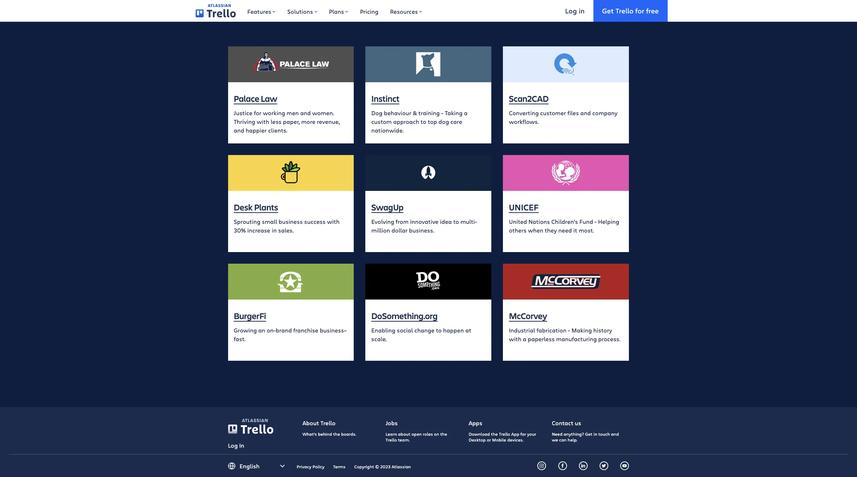 Task type: locate. For each thing, give the bounding box(es) containing it.
with inside industrial fabrication - making history with a paperless manufacturing process.
[[509, 335, 522, 343]]

0 horizontal spatial log
[[228, 442, 238, 449]]

download the trello app for your desktop or mobile devices.
[[469, 431, 537, 443]]

need
[[559, 227, 572, 234]]

1 vertical spatial -
[[595, 218, 597, 225]]

1 the from the left
[[333, 431, 340, 437]]

and up more
[[300, 109, 311, 117]]

1 horizontal spatial to
[[436, 327, 442, 334]]

0 vertical spatial with
[[257, 118, 269, 125]]

- inside dog behaviour & training - taking a custom approach to top dog care nationwide.
[[442, 109, 444, 117]]

1 horizontal spatial -
[[568, 327, 571, 334]]

top
[[428, 118, 437, 125]]

process.
[[599, 335, 621, 343]]

- up manufacturing in the right bottom of the page
[[568, 327, 571, 334]]

in
[[579, 6, 585, 15], [272, 227, 277, 234], [594, 431, 598, 437]]

0 horizontal spatial in
[[272, 227, 277, 234]]

for left free
[[636, 6, 645, 15]]

2 vertical spatial with
[[509, 335, 522, 343]]

what's behind the boards.
[[303, 431, 357, 437]]

log in link
[[557, 0, 594, 22]]

1 horizontal spatial log
[[566, 6, 577, 15]]

terms
[[333, 464, 346, 470]]

a inside industrial fabrication - making history with a paperless manufacturing process.
[[523, 335, 527, 343]]

1 horizontal spatial get
[[603, 6, 614, 15]]

0 vertical spatial log
[[566, 6, 577, 15]]

0 horizontal spatial with
[[257, 118, 269, 125]]

0 vertical spatial to
[[421, 118, 427, 125]]

to
[[421, 118, 427, 125], [454, 218, 459, 225], [436, 327, 442, 334]]

solutions button
[[282, 0, 323, 22]]

youtube image
[[623, 464, 627, 468]]

dog
[[372, 109, 383, 117]]

and right the touch
[[612, 431, 619, 437]]

happier
[[246, 126, 267, 134]]

1 vertical spatial get
[[586, 431, 593, 437]]

increase
[[248, 227, 271, 234]]

instinct
[[372, 93, 400, 104]]

1 horizontal spatial a
[[523, 335, 527, 343]]

2 vertical spatial -
[[568, 327, 571, 334]]

1 vertical spatial with
[[327, 218, 340, 225]]

log for log in
[[566, 6, 577, 15]]

features
[[247, 8, 272, 15]]

3 the from the left
[[491, 431, 498, 437]]

1 vertical spatial log
[[228, 442, 238, 449]]

converting
[[509, 109, 539, 117]]

privacy
[[297, 464, 312, 470]]

1 horizontal spatial the
[[441, 431, 447, 437]]

trello left team.
[[386, 437, 397, 443]]

fabrication
[[537, 327, 567, 334]]

2 the from the left
[[441, 431, 447, 437]]

0 vertical spatial in
[[579, 6, 585, 15]]

0 vertical spatial a
[[464, 109, 468, 117]]

1 horizontal spatial for
[[521, 431, 527, 437]]

to left "top"
[[421, 118, 427, 125]]

with up happier
[[257, 118, 269, 125]]

and
[[300, 109, 311, 117], [581, 109, 591, 117], [234, 126, 244, 134], [612, 431, 619, 437]]

million
[[372, 227, 390, 234]]

the right behind
[[333, 431, 340, 437]]

it
[[574, 227, 578, 234]]

evolving
[[372, 218, 395, 225]]

0 horizontal spatial to
[[421, 118, 427, 125]]

to right change
[[436, 327, 442, 334]]

2 horizontal spatial in
[[594, 431, 598, 437]]

revenue,
[[317, 118, 340, 125]]

copyright © 2023 atlassian
[[354, 464, 411, 470]]

on-
[[267, 327, 276, 334]]

innovative
[[410, 218, 439, 225]]

log in
[[228, 442, 244, 449]]

need anything? get in touch and we can help.
[[552, 431, 619, 443]]

0 horizontal spatial for
[[254, 109, 262, 117]]

learn
[[386, 431, 397, 437]]

children's
[[552, 218, 578, 225]]

plans button
[[323, 0, 354, 22]]

2 horizontal spatial to
[[454, 218, 459, 225]]

others
[[509, 227, 527, 234]]

0 horizontal spatial -
[[442, 109, 444, 117]]

a for instinct
[[464, 109, 468, 117]]

in
[[239, 442, 244, 449]]

justice for working men and women. thriving with less paper, more revenue, and happier clients.
[[234, 109, 340, 134]]

get
[[603, 6, 614, 15], [586, 431, 593, 437]]

multi-
[[461, 218, 477, 225]]

dog
[[439, 118, 449, 125]]

trello up 'what's behind the boards.'
[[321, 419, 336, 427]]

1 horizontal spatial in
[[579, 6, 585, 15]]

business–
[[320, 327, 347, 334]]

the right on
[[441, 431, 447, 437]]

social
[[397, 327, 413, 334]]

a down the "industrial"
[[523, 335, 527, 343]]

1 vertical spatial to
[[454, 218, 459, 225]]

fast.
[[234, 335, 246, 343]]

team.
[[398, 437, 410, 443]]

custom
[[372, 118, 392, 125]]

1 vertical spatial a
[[523, 335, 527, 343]]

0 vertical spatial -
[[442, 109, 444, 117]]

linkedin image
[[582, 464, 586, 468]]

1 horizontal spatial with
[[327, 218, 340, 225]]

1 vertical spatial for
[[254, 109, 262, 117]]

privacy policy
[[297, 464, 325, 470]]

behind
[[318, 431, 332, 437]]

- inside united nations children's fund - helping others when they need it most.
[[595, 218, 597, 225]]

solutions
[[288, 8, 313, 15]]

dosomething.org
[[372, 310, 438, 322]]

atlassian trello image
[[196, 4, 236, 18], [228, 419, 273, 434], [242, 419, 268, 422]]

fund
[[580, 218, 594, 225]]

in inside sprouting small business success with 30% increase in sales.
[[272, 227, 277, 234]]

help.
[[568, 437, 578, 443]]

&
[[413, 109, 417, 117]]

0 horizontal spatial the
[[333, 431, 340, 437]]

©
[[375, 464, 379, 470]]

to inside the enabling social change to happen at scale.
[[436, 327, 442, 334]]

2 vertical spatial to
[[436, 327, 442, 334]]

clients.
[[268, 126, 288, 134]]

trello left app
[[499, 431, 511, 437]]

behaviour
[[384, 109, 412, 117]]

or
[[487, 437, 491, 443]]

for right app
[[521, 431, 527, 437]]

the right the download
[[491, 431, 498, 437]]

- right fund
[[595, 218, 597, 225]]

industrial
[[509, 327, 536, 334]]

- up dog
[[442, 109, 444, 117]]

approach
[[394, 118, 419, 125]]

contact
[[552, 419, 574, 427]]

for down palace law
[[254, 109, 262, 117]]

a inside dog behaviour & training - taking a custom approach to top dog care nationwide.
[[464, 109, 468, 117]]

devices.
[[508, 437, 524, 443]]

sprouting
[[234, 218, 261, 225]]

-
[[442, 109, 444, 117], [595, 218, 597, 225], [568, 327, 571, 334]]

to right idea
[[454, 218, 459, 225]]

nationwide.
[[372, 126, 404, 134]]

2 vertical spatial in
[[594, 431, 598, 437]]

can
[[560, 437, 567, 443]]

a right taking
[[464, 109, 468, 117]]

0 vertical spatial for
[[636, 6, 645, 15]]

2 horizontal spatial the
[[491, 431, 498, 437]]

with down the "industrial"
[[509, 335, 522, 343]]

1 vertical spatial in
[[272, 227, 277, 234]]

and right "files"
[[581, 109, 591, 117]]

thriving
[[234, 118, 255, 125]]

resources button
[[385, 0, 428, 22]]

2 horizontal spatial with
[[509, 335, 522, 343]]

a
[[464, 109, 468, 117], [523, 335, 527, 343]]

small
[[262, 218, 277, 225]]

0 horizontal spatial a
[[464, 109, 468, 117]]

to inside dog behaviour & training - taking a custom approach to top dog care nationwide.
[[421, 118, 427, 125]]

united
[[509, 218, 527, 225]]

converting customer files and company workflows.
[[509, 109, 618, 125]]

and down thriving
[[234, 126, 244, 134]]

2 vertical spatial for
[[521, 431, 527, 437]]

with right success
[[327, 218, 340, 225]]

get right log in
[[603, 6, 614, 15]]

about trello
[[303, 419, 336, 427]]

plants
[[254, 201, 278, 213]]

2 horizontal spatial -
[[595, 218, 597, 225]]

industrial fabrication - making history with a paperless manufacturing process.
[[509, 327, 621, 343]]

to inside evolving from innovative idea to multi- million dollar business.
[[454, 218, 459, 225]]

most.
[[579, 227, 595, 234]]

get right anything?
[[586, 431, 593, 437]]

0 horizontal spatial get
[[586, 431, 593, 437]]

manufacturing
[[557, 335, 597, 343]]

sprouting small business success with 30% increase in sales.
[[234, 218, 340, 234]]

free
[[647, 6, 659, 15]]



Task type: vqa. For each thing, say whether or not it's contained in the screenshot.


Task type: describe. For each thing, give the bounding box(es) containing it.
pricing
[[360, 8, 379, 15]]

download
[[469, 431, 490, 437]]

mccorvey
[[509, 310, 548, 322]]

what's
[[303, 431, 317, 437]]

pricing link
[[354, 0, 385, 22]]

2023
[[380, 464, 391, 470]]

trello left free
[[616, 6, 634, 15]]

training
[[419, 109, 440, 117]]

when
[[528, 227, 544, 234]]

men
[[287, 109, 299, 117]]

trello inside download the trello app for your desktop or mobile devices.
[[499, 431, 511, 437]]

paperless
[[528, 335, 555, 343]]

atlassian
[[392, 464, 411, 470]]

2 horizontal spatial for
[[636, 6, 645, 15]]

your
[[528, 431, 537, 437]]

open
[[412, 431, 422, 437]]

us
[[575, 419, 582, 427]]

files
[[568, 109, 579, 117]]

trello inside learn about open roles on the trello team.
[[386, 437, 397, 443]]

log for log in
[[228, 442, 238, 449]]

apps
[[469, 419, 483, 427]]

at
[[466, 327, 472, 334]]

twitter image
[[602, 464, 607, 468]]

contact us
[[552, 419, 582, 427]]

resources
[[390, 8, 418, 15]]

dollar
[[392, 227, 408, 234]]

franchise
[[294, 327, 319, 334]]

burgerfi
[[234, 310, 266, 322]]

customer
[[541, 109, 567, 117]]

app
[[512, 431, 520, 437]]

and inside converting customer files and company workflows.
[[581, 109, 591, 117]]

business.
[[409, 227, 435, 234]]

instagram image
[[540, 464, 544, 468]]

and inside need anything? get in touch and we can help.
[[612, 431, 619, 437]]

nations
[[529, 218, 550, 225]]

a for mccorvey
[[523, 335, 527, 343]]

in inside need anything? get in touch and we can help.
[[594, 431, 598, 437]]

boards.
[[341, 431, 357, 437]]

united nations children's fund - helping others when they need it most.
[[509, 218, 620, 234]]

helping
[[599, 218, 620, 225]]

learn about open roles on the trello team.
[[386, 431, 447, 443]]

- inside industrial fabrication - making history with a paperless manufacturing process.
[[568, 327, 571, 334]]

brand
[[276, 327, 292, 334]]

the inside learn about open roles on the trello team.
[[441, 431, 447, 437]]

plans
[[329, 8, 344, 15]]

get trello for free link
[[594, 0, 668, 22]]

facebook image
[[561, 464, 565, 468]]

sales.
[[278, 227, 294, 234]]

about
[[303, 419, 319, 427]]

happen
[[444, 327, 464, 334]]

workflows.
[[509, 118, 539, 125]]

scale.
[[372, 335, 387, 343]]

mobile
[[492, 437, 507, 443]]

desktop
[[469, 437, 486, 443]]

we
[[552, 437, 559, 443]]

for inside download the trello app for your desktop or mobile devices.
[[521, 431, 527, 437]]

anything?
[[564, 431, 584, 437]]

from
[[396, 218, 409, 225]]

- for instinct
[[442, 109, 444, 117]]

with inside the justice for working men and women. thriving with less paper, more revenue, and happier clients.
[[257, 118, 269, 125]]

enabling
[[372, 327, 396, 334]]

features button
[[242, 0, 282, 22]]

scan2cad
[[509, 93, 549, 104]]

jobs
[[386, 419, 398, 427]]

change
[[415, 327, 435, 334]]

more
[[301, 118, 316, 125]]

palace law
[[234, 93, 278, 104]]

they
[[545, 227, 557, 234]]

business
[[279, 218, 303, 225]]

touch
[[599, 431, 610, 437]]

for inside the justice for working men and women. thriving with less paper, more revenue, and happier clients.
[[254, 109, 262, 117]]

get trello for free
[[603, 6, 659, 15]]

palace
[[234, 93, 260, 104]]

get inside need anything? get in touch and we can help.
[[586, 431, 593, 437]]

taking
[[445, 109, 463, 117]]

terms link
[[333, 464, 346, 470]]

on
[[434, 431, 440, 437]]

0 vertical spatial get
[[603, 6, 614, 15]]

- for unicef
[[595, 218, 597, 225]]

enabling social change to happen at scale.
[[372, 327, 472, 343]]

making
[[572, 327, 592, 334]]

an
[[259, 327, 265, 334]]

with inside sprouting small business success with 30% increase in sales.
[[327, 218, 340, 225]]

desk plants
[[234, 201, 278, 213]]

growing
[[234, 327, 257, 334]]

desk
[[234, 201, 253, 213]]

paper,
[[283, 118, 300, 125]]

idea
[[440, 218, 452, 225]]

30%
[[234, 227, 246, 234]]

the inside download the trello app for your desktop or mobile devices.
[[491, 431, 498, 437]]

care
[[451, 118, 463, 125]]

working
[[263, 109, 285, 117]]



